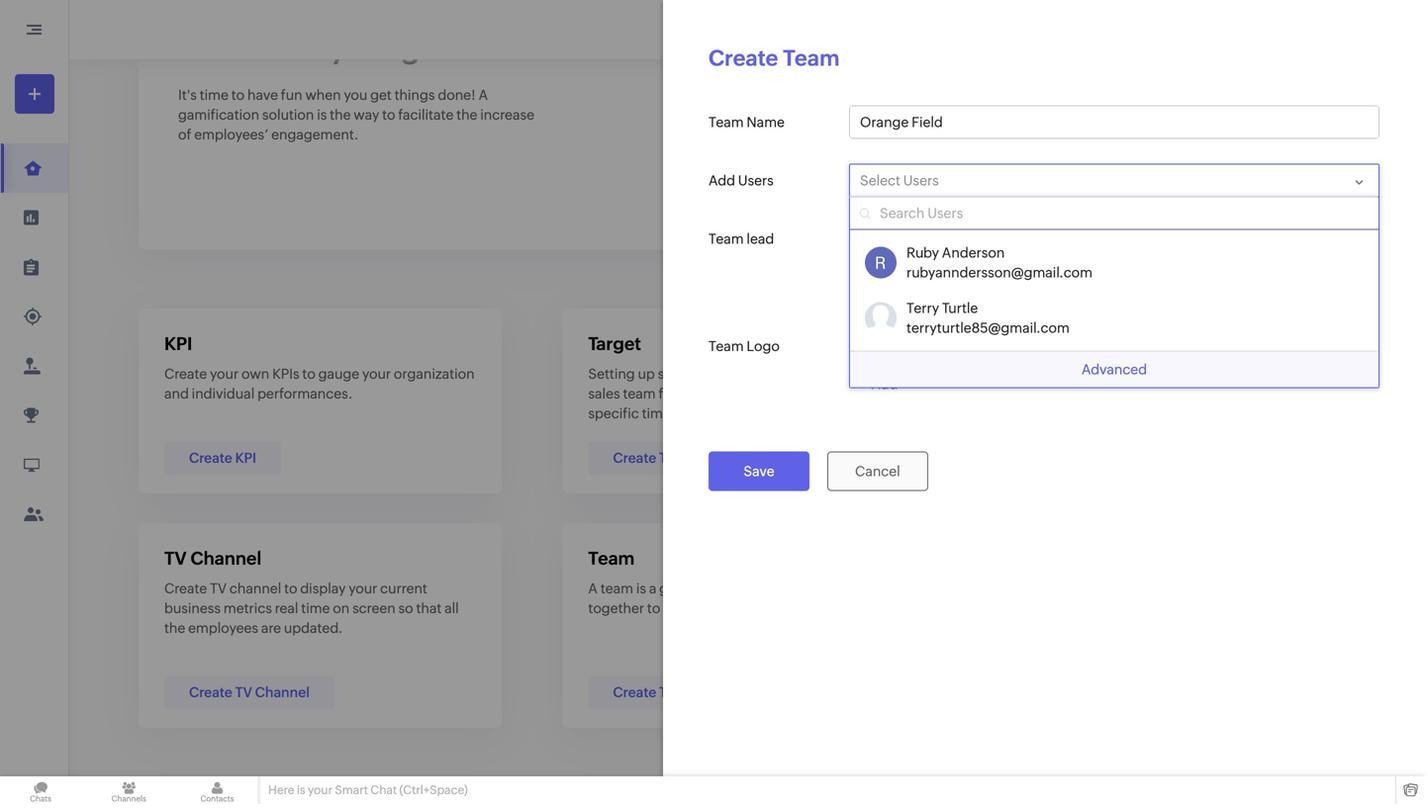 Task type: describe. For each thing, give the bounding box(es) containing it.
facilitate
[[398, 107, 454, 123]]

own
[[242, 366, 270, 382]]

motivate
[[1176, 366, 1233, 382]]

user image
[[1364, 14, 1396, 46]]

Search Users text field
[[850, 197, 1379, 229]]

team for team
[[588, 549, 635, 569]]

channels image
[[88, 777, 170, 805]]

up
[[638, 366, 655, 382]]

of inside the it's time to have fun when you get things done! a gamification solution is the way to facilitate the increase of employees' engagement.
[[178, 127, 191, 143]]

creating
[[1046, 366, 1100, 382]]

specific
[[588, 406, 639, 422]]

your inside 'create tv channel to display your current business metrics real time on screen so that all the employees are updated.'
[[349, 581, 378, 597]]

targets
[[693, 366, 738, 382]]

achieving
[[734, 386, 796, 402]]

terry
[[907, 300, 939, 316]]

for
[[868, 386, 886, 402]]

your up get
[[330, 31, 394, 65]]

employees inside 'create tv channel to display your current business metrics real time on screen so that all the employees are updated.'
[[188, 621, 258, 637]]

setting
[[588, 366, 635, 382]]

gauge
[[318, 366, 360, 382]]

advanced
[[1082, 362, 1147, 378]]

1 vertical spatial channel
[[255, 685, 310, 701]]

here
[[268, 784, 294, 797]]

create inside create your own kpis to gauge your organization and individual performances.
[[164, 366, 207, 382]]

Select Users field
[[849, 164, 1380, 197]]

a inside a team is a group of individuals working together to achieve their goal.
[[649, 581, 657, 597]]

goals.
[[401, 31, 487, 65]]

so
[[398, 601, 413, 617]]

team for team lead
[[709, 231, 744, 247]]

create up "team name"
[[709, 46, 778, 71]]

add for add
[[872, 377, 898, 393]]

team for team name
[[709, 114, 744, 130]]

their inside start creating games and motivate your employees to achieve their goals enthusiastically.
[[1154, 386, 1184, 402]]

add users
[[709, 173, 774, 189]]

together
[[588, 601, 644, 617]]

1 vertical spatial kpi
[[235, 450, 256, 466]]

anderson
[[942, 245, 1005, 261]]

create down specific at the bottom of the page
[[613, 450, 657, 466]]

2 horizontal spatial the
[[457, 107, 478, 123]]

channel
[[230, 581, 281, 597]]

get
[[370, 87, 392, 103]]

team logo
[[709, 339, 780, 354]]

create target
[[613, 450, 700, 466]]

here is your smart chat (ctrl+space)
[[268, 784, 468, 797]]

create tv channel
[[189, 685, 310, 701]]

1 horizontal spatial the
[[330, 107, 351, 123]]

business
[[164, 601, 221, 617]]

terry turtle terryturtle85@gmail.com
[[907, 300, 1070, 336]]

your inside start creating games and motivate your employees to achieve their goals enthusiastically.
[[1236, 366, 1264, 382]]

0 horizontal spatial create team
[[613, 685, 694, 701]]

way
[[354, 107, 379, 123]]

it's
[[178, 87, 197, 103]]

time.
[[642, 406, 675, 422]]

your down keep
[[799, 386, 828, 402]]

solution
[[262, 107, 314, 123]]

achieve inside a team is a group of individuals working together to achieve their goal.
[[663, 601, 713, 617]]

a team is a group of individuals working together to achieve their goal.
[[588, 581, 842, 617]]

have
[[247, 87, 278, 103]]

and inside create your own kpis to gauge your organization and individual performances.
[[164, 386, 189, 402]]

1 horizontal spatial target
[[659, 450, 700, 466]]

0 horizontal spatial achieve
[[214, 31, 324, 65]]

1 horizontal spatial create team
[[709, 46, 840, 71]]

+
[[877, 318, 893, 354]]

logo
[[747, 339, 780, 354]]

team name
[[709, 114, 785, 130]]

team inside a team is a group of individuals working together to achieve their goal.
[[601, 581, 634, 597]]

team lead
[[709, 231, 774, 247]]

save button
[[709, 452, 810, 491]]

focused
[[659, 386, 711, 402]]

create tv channel to display your current business metrics real time on screen so that all the employees are updated.
[[164, 581, 459, 637]]

goal.
[[749, 601, 781, 617]]

ruby anderson rubyanndersson@gmail.com
[[907, 245, 1093, 281]]

create inside 'create tv channel to display your current business metrics real time on screen so that all the employees are updated.'
[[164, 581, 207, 597]]

help
[[741, 366, 769, 382]]

create down business
[[189, 685, 232, 701]]

select
[[860, 173, 901, 189]]

users for select users
[[904, 173, 939, 189]]

kpis
[[272, 366, 300, 382]]

cancel button
[[827, 452, 928, 491]]

ruby
[[907, 245, 939, 261]]

their inside a team is a group of individuals working together to achieve their goal.
[[716, 601, 746, 617]]

create kpi
[[189, 450, 256, 466]]

it's time to have fun when you get things done! a gamification solution is the way to facilitate the increase of employees' engagement.
[[178, 87, 535, 143]]

game
[[1012, 334, 1063, 354]]

real
[[275, 601, 298, 617]]

fun
[[281, 87, 303, 103]]

0 vertical spatial kpi
[[164, 334, 192, 354]]

users for add users
[[738, 173, 774, 189]]

games
[[1103, 366, 1146, 382]]

create tv channel link
[[164, 676, 335, 710]]

goals inside start creating games and motivate your employees to achieve their goals enthusiastically.
[[1187, 386, 1221, 402]]

to inside start creating games and motivate your employees to achieve their goals enthusiastically.
[[1085, 386, 1099, 402]]

all
[[445, 601, 459, 617]]

save
[[744, 464, 775, 480]]

to down get
[[382, 107, 396, 123]]



Task type: locate. For each thing, give the bounding box(es) containing it.
2 horizontal spatial and
[[1149, 366, 1173, 382]]

1 vertical spatial employees
[[188, 621, 258, 637]]

0 vertical spatial tv
[[164, 549, 187, 569]]

0 vertical spatial team
[[623, 386, 656, 402]]

keep
[[772, 366, 804, 382]]

a
[[889, 386, 897, 402], [649, 581, 657, 597]]

2 users from the left
[[904, 173, 939, 189]]

0 vertical spatial target
[[588, 334, 641, 354]]

your up screen
[[349, 581, 378, 597]]

is inside a team is a group of individuals working together to achieve their goal.
[[636, 581, 646, 597]]

their down individuals
[[716, 601, 746, 617]]

your up for
[[860, 366, 889, 382]]

0 vertical spatial time
[[200, 87, 229, 103]]

kpi
[[164, 334, 192, 354], [235, 450, 256, 466]]

achieve up have on the left
[[214, 31, 324, 65]]

create up 'individual'
[[164, 366, 207, 382]]

0 horizontal spatial and
[[164, 386, 189, 402]]

1 horizontal spatial a
[[889, 386, 897, 402]]

0 horizontal spatial of
[[178, 127, 191, 143]]

start
[[1012, 366, 1044, 382]]

engagement.
[[271, 127, 359, 143]]

channel down are
[[255, 685, 310, 701]]

1 horizontal spatial tv
[[210, 581, 227, 597]]

and left 'individual'
[[164, 386, 189, 402]]

0 vertical spatial achieve
[[214, 31, 324, 65]]

sales
[[658, 366, 690, 382], [588, 386, 620, 402]]

to up real
[[284, 581, 297, 597]]

create down the together
[[613, 685, 657, 701]]

you for to achieve your goals.
[[344, 87, 368, 103]]

1 horizontal spatial on
[[714, 386, 731, 402]]

users
[[738, 173, 774, 189], [904, 173, 939, 189]]

users inside field
[[904, 173, 939, 189]]

1 horizontal spatial kpi
[[235, 450, 256, 466]]

a inside a team is a group of individuals working together to achieve their goal.
[[588, 581, 598, 597]]

1 vertical spatial target
[[659, 450, 700, 466]]

a left group
[[649, 581, 657, 597]]

lead
[[747, 231, 774, 247]]

option down search users text box
[[850, 235, 1379, 291]]

0 horizontal spatial a
[[479, 87, 488, 103]]

0 horizontal spatial target
[[588, 334, 641, 354]]

add down +
[[872, 377, 898, 393]]

1 horizontal spatial their
[[1154, 386, 1184, 402]]

organization
[[394, 366, 475, 382]]

to achieve your goals.
[[178, 31, 487, 65]]

on inside 'create tv channel to display your current business metrics real time on screen so that all the employees are updated.'
[[333, 601, 350, 617]]

a inside setting up sales targets help keep you and your sales team focused on achieving your goals for a specific time.
[[889, 386, 897, 402]]

team up the together
[[601, 581, 634, 597]]

channel up channel
[[191, 549, 262, 569]]

tv channel
[[164, 549, 262, 569]]

is up the together
[[636, 581, 646, 597]]

0 vertical spatial their
[[1154, 386, 1184, 402]]

your up 'individual'
[[210, 366, 239, 382]]

1 horizontal spatial of
[[701, 581, 715, 597]]

0 horizontal spatial time
[[200, 87, 229, 103]]

channel
[[191, 549, 262, 569], [255, 685, 310, 701]]

tv for create tv channel to display your current business metrics real time on screen so that all the employees are updated.
[[210, 581, 227, 597]]

of inside a team is a group of individuals working together to achieve their goal.
[[701, 581, 715, 597]]

0 horizontal spatial the
[[164, 621, 185, 637]]

0 vertical spatial you
[[344, 87, 368, 103]]

is right here in the bottom of the page
[[297, 784, 305, 797]]

1 vertical spatial team
[[601, 581, 634, 597]]

on inside setting up sales targets help keep you and your sales team focused on achieving your goals for a specific time.
[[714, 386, 731, 402]]

1 vertical spatial you
[[806, 366, 830, 382]]

employees'
[[194, 127, 269, 143]]

0 horizontal spatial users
[[738, 173, 774, 189]]

users up the lead
[[738, 173, 774, 189]]

increase
[[480, 107, 535, 123]]

1 horizontal spatial a
[[588, 581, 598, 597]]

to inside 'create tv channel to display your current business metrics real time on screen so that all the employees are updated.'
[[284, 581, 297, 597]]

to
[[178, 31, 207, 65], [231, 87, 245, 103], [382, 107, 396, 123], [302, 366, 316, 382], [1085, 386, 1099, 402], [284, 581, 297, 597], [647, 601, 661, 617]]

add for add users
[[709, 173, 735, 189]]

your left 'smart'
[[308, 784, 333, 797]]

1 horizontal spatial is
[[317, 107, 327, 123]]

create down 'individual'
[[189, 450, 232, 466]]

you inside the it's time to have fun when you get things done! a gamification solution is the way to facilitate the increase of employees' engagement.
[[344, 87, 368, 103]]

goals left for
[[831, 386, 865, 402]]

create team up name
[[709, 46, 840, 71]]

2 vertical spatial tv
[[235, 685, 252, 701]]

0 horizontal spatial on
[[333, 601, 350, 617]]

working
[[790, 581, 842, 597]]

turtle
[[942, 300, 978, 316]]

on down display
[[333, 601, 350, 617]]

1 vertical spatial a
[[649, 581, 657, 597]]

target up setting
[[588, 334, 641, 354]]

team down up
[[623, 386, 656, 402]]

kpi down 'individual'
[[235, 450, 256, 466]]

tv inside 'create tv channel to display your current business metrics real time on screen so that all the employees are updated.'
[[210, 581, 227, 597]]

on
[[714, 386, 731, 402], [333, 601, 350, 617]]

tv down tv channel at the left bottom of page
[[210, 581, 227, 597]]

and right keep
[[833, 366, 857, 382]]

kpi up 'individual'
[[164, 334, 192, 354]]

terryturtle85@gmail.com
[[907, 320, 1070, 336]]

screen
[[352, 601, 396, 617]]

list
[[0, 144, 68, 540]]

time inside 'create tv channel to display your current business metrics real time on screen so that all the employees are updated.'
[[301, 601, 330, 617]]

0 vertical spatial a
[[889, 386, 897, 402]]

time up updated. at the bottom left of the page
[[301, 601, 330, 617]]

on down targets
[[714, 386, 731, 402]]

tv up business
[[164, 549, 187, 569]]

goals
[[831, 386, 865, 402], [1187, 386, 1221, 402]]

option containing ruby anderson
[[850, 235, 1379, 291]]

team inside setting up sales targets help keep you and your sales team focused on achieving your goals for a specific time.
[[623, 386, 656, 402]]

1 vertical spatial is
[[636, 581, 646, 597]]

gamification
[[178, 107, 259, 123]]

select users
[[860, 173, 939, 189]]

your right gauge
[[362, 366, 391, 382]]

employees down the metrics
[[188, 621, 258, 637]]

sales down setting
[[588, 386, 620, 402]]

are
[[261, 621, 281, 637]]

1 horizontal spatial sales
[[658, 366, 690, 382]]

smart
[[335, 784, 368, 797]]

individual
[[192, 386, 255, 402]]

0 vertical spatial on
[[714, 386, 731, 402]]

1 horizontal spatial you
[[806, 366, 830, 382]]

you
[[344, 87, 368, 103], [806, 366, 830, 382]]

a inside the it's time to have fun when you get things done! a gamification solution is the way to facilitate the increase of employees' engagement.
[[479, 87, 488, 103]]

option
[[850, 235, 1379, 291], [850, 291, 1379, 346]]

0 vertical spatial sales
[[658, 366, 690, 382]]

0 horizontal spatial you
[[344, 87, 368, 103]]

employees
[[1012, 386, 1083, 402], [188, 621, 258, 637]]

2 horizontal spatial achieve
[[1102, 386, 1151, 402]]

to up the it's at top left
[[178, 31, 207, 65]]

0 horizontal spatial a
[[649, 581, 657, 597]]

to down creating
[[1085, 386, 1099, 402]]

name
[[747, 114, 785, 130]]

0 vertical spatial of
[[178, 127, 191, 143]]

1 goals from the left
[[831, 386, 865, 402]]

the down when
[[330, 107, 351, 123]]

users right "select"
[[904, 173, 939, 189]]

goals down motivate
[[1187, 386, 1221, 402]]

0 horizontal spatial tv
[[164, 549, 187, 569]]

0 horizontal spatial kpi
[[164, 334, 192, 354]]

group
[[659, 581, 698, 597]]

a right done!
[[479, 87, 488, 103]]

0 vertical spatial a
[[479, 87, 488, 103]]

1 vertical spatial a
[[588, 581, 598, 597]]

to inside create your own kpis to gauge your organization and individual performances.
[[302, 366, 316, 382]]

enthusiastically.
[[1012, 406, 1115, 422]]

0 horizontal spatial their
[[716, 601, 746, 617]]

your
[[330, 31, 394, 65], [210, 366, 239, 382], [362, 366, 391, 382], [860, 366, 889, 382], [1236, 366, 1264, 382], [799, 386, 828, 402], [349, 581, 378, 597], [308, 784, 333, 797]]

1 horizontal spatial users
[[904, 173, 939, 189]]

1 users from the left
[[738, 173, 774, 189]]

tv
[[164, 549, 187, 569], [210, 581, 227, 597], [235, 685, 252, 701]]

2 option from the top
[[850, 291, 1379, 346]]

contacts image
[[177, 777, 258, 805]]

2 vertical spatial is
[[297, 784, 305, 797]]

add up team lead
[[709, 173, 735, 189]]

and inside start creating games and motivate your employees to achieve their goals enthusiastically.
[[1149, 366, 1173, 382]]

2 goals from the left
[[1187, 386, 1221, 402]]

rubyanndersson@gmail.com
[[907, 265, 1093, 281]]

to inside a team is a group of individuals working together to achieve their goal.
[[647, 601, 661, 617]]

1 vertical spatial time
[[301, 601, 330, 617]]

2 horizontal spatial is
[[636, 581, 646, 597]]

their down motivate
[[1154, 386, 1184, 402]]

1 horizontal spatial add
[[872, 377, 898, 393]]

when
[[305, 87, 341, 103]]

their
[[1154, 386, 1184, 402], [716, 601, 746, 617]]

tv down the metrics
[[235, 685, 252, 701]]

0 horizontal spatial add
[[709, 173, 735, 189]]

0 vertical spatial is
[[317, 107, 327, 123]]

create team down the together
[[613, 685, 694, 701]]

a right for
[[889, 386, 897, 402]]

is down when
[[317, 107, 327, 123]]

1 horizontal spatial employees
[[1012, 386, 1083, 402]]

of down gamification
[[178, 127, 191, 143]]

0 vertical spatial create team
[[709, 46, 840, 71]]

you for target
[[806, 366, 830, 382]]

achieve inside start creating games and motivate your employees to achieve their goals enthusiastically.
[[1102, 386, 1151, 402]]

display
[[300, 581, 346, 597]]

1 vertical spatial tv
[[210, 581, 227, 597]]

a up the together
[[588, 581, 598, 597]]

None text field
[[850, 106, 1379, 138]]

create
[[709, 46, 778, 71], [164, 366, 207, 382], [189, 450, 232, 466], [613, 450, 657, 466], [164, 581, 207, 597], [189, 685, 232, 701], [613, 685, 657, 701]]

option containing terry turtle
[[850, 291, 1379, 346]]

to up performances.
[[302, 366, 316, 382]]

chat
[[371, 784, 397, 797]]

chats image
[[0, 777, 81, 805]]

goals inside setting up sales targets help keep you and your sales team focused on achieving your goals for a specific time.
[[831, 386, 865, 402]]

1 vertical spatial achieve
[[1102, 386, 1151, 402]]

1 option from the top
[[850, 235, 1379, 291]]

that
[[416, 601, 442, 617]]

0 vertical spatial employees
[[1012, 386, 1083, 402]]

create team
[[709, 46, 840, 71], [613, 685, 694, 701]]

current
[[380, 581, 427, 597]]

and
[[833, 366, 857, 382], [1149, 366, 1173, 382], [164, 386, 189, 402]]

1 vertical spatial sales
[[588, 386, 620, 402]]

employees inside start creating games and motivate your employees to achieve their goals enthusiastically.
[[1012, 386, 1083, 402]]

achieve down group
[[663, 601, 713, 617]]

you right keep
[[806, 366, 830, 382]]

0 vertical spatial add
[[709, 173, 735, 189]]

(ctrl+space)
[[399, 784, 468, 797]]

is
[[317, 107, 327, 123], [636, 581, 646, 597], [297, 784, 305, 797]]

updated.
[[284, 621, 343, 637]]

to down group
[[647, 601, 661, 617]]

1 horizontal spatial time
[[301, 601, 330, 617]]

the inside 'create tv channel to display your current business metrics real time on screen so that all the employees are updated.'
[[164, 621, 185, 637]]

done!
[[438, 87, 476, 103]]

0 horizontal spatial goals
[[831, 386, 865, 402]]

cancel
[[855, 464, 901, 480]]

of right group
[[701, 581, 715, 597]]

the down business
[[164, 621, 185, 637]]

things
[[395, 87, 435, 103]]

team
[[623, 386, 656, 402], [601, 581, 634, 597]]

and right games
[[1149, 366, 1173, 382]]

sales up focused
[[658, 366, 690, 382]]

list box containing ruby anderson
[[850, 230, 1379, 351]]

1 vertical spatial add
[[872, 377, 898, 393]]

team for team logo
[[709, 339, 744, 354]]

the
[[330, 107, 351, 123], [457, 107, 478, 123], [164, 621, 185, 637]]

list box
[[850, 230, 1379, 351]]

you up way
[[344, 87, 368, 103]]

team
[[783, 46, 840, 71], [709, 114, 744, 130], [709, 231, 744, 247], [709, 339, 744, 354], [588, 549, 635, 569], [659, 685, 694, 701]]

is inside the it's time to have fun when you get things done! a gamification solution is the way to facilitate the increase of employees' engagement.
[[317, 107, 327, 123]]

individuals
[[717, 581, 787, 597]]

you inside setting up sales targets help keep you and your sales team focused on achieving your goals for a specific time.
[[806, 366, 830, 382]]

your right motivate
[[1236, 366, 1264, 382]]

0 horizontal spatial employees
[[188, 621, 258, 637]]

create up business
[[164, 581, 207, 597]]

0 vertical spatial channel
[[191, 549, 262, 569]]

2 vertical spatial achieve
[[663, 601, 713, 617]]

setting up sales targets help keep you and your sales team focused on achieving your goals for a specific time.
[[588, 366, 897, 422]]

1 vertical spatial their
[[716, 601, 746, 617]]

a
[[479, 87, 488, 103], [588, 581, 598, 597]]

time inside the it's time to have fun when you get things done! a gamification solution is the way to facilitate the increase of employees' engagement.
[[200, 87, 229, 103]]

0 horizontal spatial sales
[[588, 386, 620, 402]]

achieve
[[214, 31, 324, 65], [1102, 386, 1151, 402], [663, 601, 713, 617]]

1 vertical spatial on
[[333, 601, 350, 617]]

1 vertical spatial of
[[701, 581, 715, 597]]

performances.
[[257, 386, 353, 402]]

create your own kpis to gauge your organization and individual performances.
[[164, 366, 475, 402]]

the down done!
[[457, 107, 478, 123]]

achieve down games
[[1102, 386, 1151, 402]]

time up gamification
[[200, 87, 229, 103]]

and inside setting up sales targets help keep you and your sales team focused on achieving your goals for a specific time.
[[833, 366, 857, 382]]

1 vertical spatial create team
[[613, 685, 694, 701]]

tv for create tv channel
[[235, 685, 252, 701]]

2 horizontal spatial tv
[[235, 685, 252, 701]]

option up advanced
[[850, 291, 1379, 346]]

add
[[709, 173, 735, 189], [872, 377, 898, 393]]

1 horizontal spatial achieve
[[663, 601, 713, 617]]

to left have on the left
[[231, 87, 245, 103]]

metrics
[[224, 601, 272, 617]]

of
[[178, 127, 191, 143], [701, 581, 715, 597]]

employees up enthusiastically.
[[1012, 386, 1083, 402]]

target down the time.
[[659, 450, 700, 466]]

start creating games and motivate your employees to achieve their goals enthusiastically.
[[1012, 366, 1264, 422]]

1 horizontal spatial and
[[833, 366, 857, 382]]

0 horizontal spatial is
[[297, 784, 305, 797]]

1 horizontal spatial goals
[[1187, 386, 1221, 402]]



Task type: vqa. For each thing, say whether or not it's contained in the screenshot.
bottommost Add
yes



